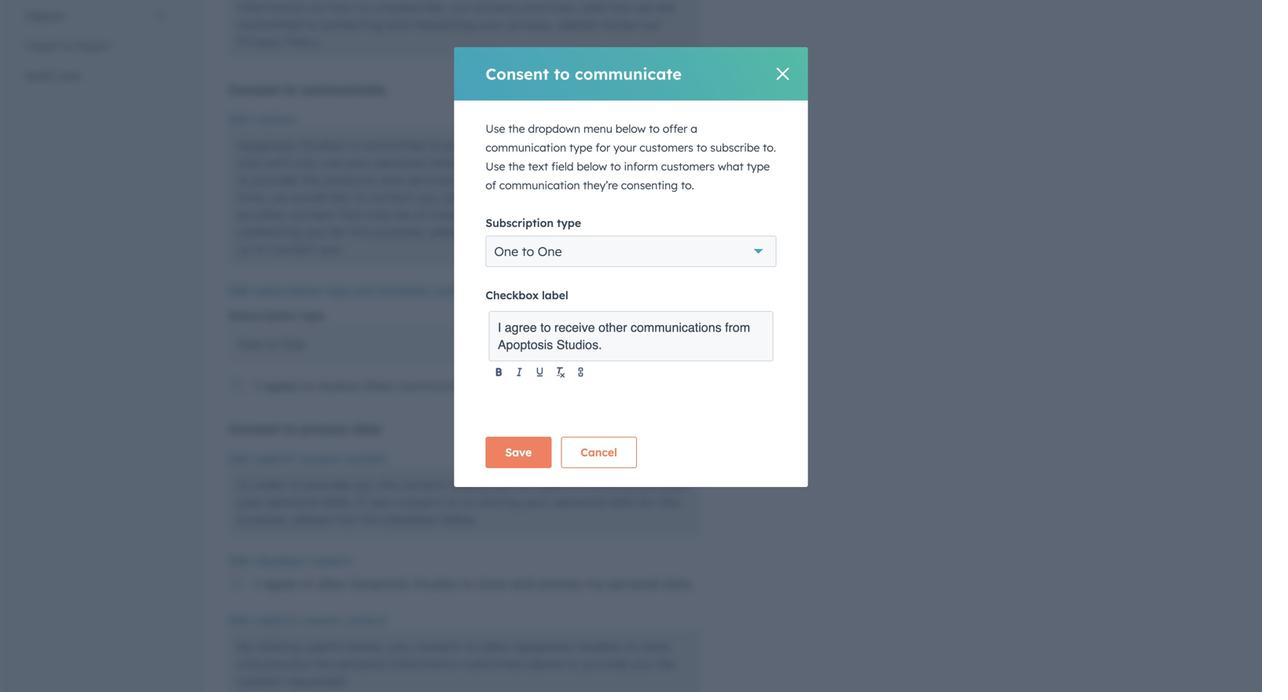 Task type: locate. For each thing, give the bounding box(es) containing it.
and inside by clicking submit below, you consent to allow apoptosis studios to store and process the personal information submitted above to provide you the content requested.
[[237, 657, 260, 672]]

0 horizontal spatial for
[[330, 224, 347, 240]]

consenting
[[621, 178, 678, 192]]

0 horizontal spatial other
[[255, 207, 286, 223]]

apoptosis inside text box
[[498, 338, 553, 352]]

purpose, down the order
[[237, 512, 289, 528]]

communicate up is
[[300, 82, 386, 98]]

subscription inside consent to communicate dialog
[[486, 216, 554, 230]]

below up they're
[[577, 160, 607, 173]]

to. right the consenting at the top
[[681, 178, 694, 192]]

one to one button down services,
[[486, 236, 776, 267]]

purpose,
[[375, 224, 426, 240], [237, 512, 289, 528]]

you.
[[493, 207, 518, 223]]

we right time,
[[271, 190, 287, 205]]

provide down edit explicit consent content button
[[305, 477, 349, 493]]

store inside in order to provide you the content requested, we need to store and process your personal data. if you consent to us storing your personal data for this purpose, please tick the checkbox below.
[[584, 477, 613, 493]]

type
[[569, 141, 593, 155], [747, 160, 770, 173], [557, 216, 581, 230], [325, 284, 350, 298], [300, 309, 324, 323]]

0 horizontal spatial as
[[237, 207, 251, 223]]

1 vertical spatial communications
[[397, 378, 495, 394]]

2 vertical spatial other
[[362, 378, 394, 394]]

checkbox left below.
[[382, 512, 438, 528]]

provide inside by clicking submit below, you consent to allow apoptosis studios to store and process the personal information submitted above to provide you the content requested.
[[583, 657, 627, 672]]

if right you.
[[522, 207, 532, 223]]

1 vertical spatial checkbox
[[382, 512, 438, 528]]

allow
[[317, 576, 347, 592], [480, 639, 511, 655]]

0 vertical spatial studios
[[300, 138, 345, 153]]

this inside in order to provide you the content requested, we need to store and process your personal data. if you consent to us storing your personal data for this purpose, please tick the checkbox below.
[[660, 495, 681, 510]]

receive inside i agree to receive other communications from apoptosis studios.
[[554, 320, 595, 335]]

apoptosis inside by clicking submit below, you consent to allow apoptosis studios to store and process the personal information submitted above to provide you the content requested.
[[514, 639, 574, 655]]

below down you.
[[497, 224, 532, 240]]

1 vertical spatial this
[[660, 495, 681, 510]]

i down 'edit checkbox content' button
[[254, 576, 260, 592]]

agree
[[505, 320, 537, 335], [263, 378, 297, 394], [263, 576, 297, 592]]

administer
[[518, 155, 581, 171]]

contact up "may" on the top of the page
[[368, 190, 413, 205]]

consent to process data
[[229, 421, 381, 437]]

type inside button
[[325, 284, 350, 298]]

information inside by clicking submit below, you consent to allow apoptosis studios to store and process the personal information submitted above to provide you the content requested.
[[390, 657, 460, 672]]

1 vertical spatial as
[[237, 207, 251, 223]]

1 horizontal spatial for
[[596, 141, 610, 155]]

1 horizontal spatial subscription type
[[486, 216, 581, 230]]

information down 'protecting'
[[429, 155, 499, 171]]

we'll
[[264, 155, 289, 171]]

for inside apoptosis studios is committed to protecting and respecting your privacy, and we'll only use your personal information to administer your account and to provide the products and services you requested from us. from time to time, we would like to contact you about our products and services, as well as other content that may be of interest to you. if you consent to us contacting you for this purpose, please tick below to say how you would like us to contact you:
[[330, 224, 347, 240]]

customers up well
[[661, 160, 715, 173]]

0 horizontal spatial from
[[499, 378, 527, 394]]

contact down contacting
[[270, 241, 315, 257]]

i inside text box
[[498, 320, 501, 335]]

receive up consent to process data
[[317, 378, 359, 394]]

use up 'protecting'
[[486, 122, 505, 136]]

agree up consent to process data
[[263, 378, 297, 394]]

0 vertical spatial subscription type
[[486, 216, 581, 230]]

I agree to receive other communications from Apoptosis Studios. text field
[[498, 319, 765, 354]]

us up below.
[[461, 495, 475, 510]]

edit implicit consent content
[[229, 614, 386, 628]]

apoptosis studios is committed to protecting and respecting your privacy, and we'll only use your personal information to administer your account and to provide the products and services you requested from us. from time to time, we would like to contact you about our products and services, as well as other content that may be of interest to you. if you consent to us contacting you for this purpose, please tick below to say how you would like us to contact you:
[[237, 138, 689, 257]]

apoptosis down checkbox label
[[498, 338, 553, 352]]

explicit
[[254, 452, 294, 466]]

1 vertical spatial if
[[356, 495, 367, 510]]

1 horizontal spatial below
[[577, 160, 607, 173]]

0 horizontal spatial purpose,
[[237, 512, 289, 528]]

2 vertical spatial provide
[[583, 657, 627, 672]]

use
[[321, 155, 341, 171]]

process
[[300, 421, 348, 437], [643, 477, 689, 493], [537, 576, 582, 592], [264, 657, 309, 672]]

of inside use the dropdown menu below to offer a communication type for your customers to subscribe to. use the text field below to inform customers what type of communication they're consenting to.
[[486, 178, 496, 192]]

store for apoptosis
[[641, 639, 670, 655]]

1 vertical spatial one to one button
[[229, 329, 701, 360]]

consent up 'dropdown'
[[486, 64, 549, 84]]

i agree to receive other communications from apoptosis studios.
[[498, 320, 753, 352], [254, 378, 641, 394]]

2 horizontal spatial from
[[725, 320, 750, 335]]

personal
[[374, 155, 426, 171], [267, 495, 319, 510], [553, 495, 604, 510], [608, 576, 659, 592], [335, 657, 387, 672]]

respecting
[[536, 138, 598, 153]]

1 vertical spatial of
[[414, 207, 426, 223]]

1 horizontal spatial consent to communicate
[[486, 64, 682, 84]]

0 vertical spatial information
[[429, 155, 499, 171]]

content up we'll
[[254, 112, 296, 126]]

for
[[596, 141, 610, 155], [330, 224, 347, 240], [639, 495, 656, 510]]

below,
[[348, 639, 386, 655]]

consent
[[486, 64, 549, 84], [229, 82, 280, 98], [229, 421, 280, 437]]

content inside edit content button
[[254, 112, 296, 126]]

communicate
[[575, 64, 682, 84], [300, 82, 386, 98]]

0 vertical spatial of
[[486, 178, 496, 192]]

would
[[291, 190, 326, 205], [628, 224, 663, 240]]

allow up submitted
[[480, 639, 511, 655]]

and right subscription
[[353, 284, 374, 298]]

tick up edit checkbox content
[[335, 512, 356, 528]]

your up account
[[613, 141, 637, 155]]

1 horizontal spatial we
[[515, 477, 532, 493]]

type down menu
[[569, 141, 593, 155]]

1 vertical spatial agree
[[263, 378, 297, 394]]

1 horizontal spatial allow
[[480, 639, 511, 655]]

one to one inside consent to communicate dialog
[[494, 244, 562, 259]]

consent down consent to process data
[[298, 452, 340, 466]]

0 horizontal spatial data
[[352, 421, 381, 437]]

0 horizontal spatial studios
[[300, 138, 345, 153]]

content inside apoptosis studios is committed to protecting and respecting your privacy, and we'll only use your personal information to administer your account and to provide the products and services you requested from us. from time to time, we would like to contact you about our products and services, as well as other content that may be of interest to you. if you consent to us contacting you for this purpose, please tick below to say how you would like us to contact you:
[[290, 207, 335, 223]]

and down cancel button
[[617, 477, 640, 493]]

checkbox up implicit
[[254, 554, 306, 568]]

1 horizontal spatial receive
[[554, 320, 595, 335]]

checkbox inside in order to provide you the content requested, we need to store and process your personal data. if you consent to us storing your personal data for this purpose, please tick the checkbox below.
[[382, 512, 438, 528]]

i agree to allow apoptosis studios to store and process my personal data.
[[254, 576, 693, 592]]

implicit
[[254, 614, 295, 628]]

checkbox down be
[[378, 284, 430, 298]]

0 horizontal spatial to.
[[681, 178, 694, 192]]

agree inside text box
[[505, 320, 537, 335]]

subscription down our
[[486, 216, 554, 230]]

agree down 'edit checkbox content' button
[[263, 576, 297, 592]]

consent inside in order to provide you the content requested, we need to store and process your personal data. if you consent to us storing your personal data for this purpose, please tick the checkbox below.
[[396, 495, 442, 510]]

communication
[[486, 141, 566, 155], [499, 178, 580, 192]]

audit logs link
[[16, 61, 176, 91]]

1 vertical spatial receive
[[317, 378, 359, 394]]

and down by
[[237, 657, 260, 672]]

other inside apoptosis studios is committed to protecting and respecting your privacy, and we'll only use your personal information to administer your account and to provide the products and services you requested from us. from time to time, we would like to contact you about our products and services, as well as other content that may be of interest to you. if you consent to us contacting you for this purpose, please tick below to say how you would like us to contact you:
[[255, 207, 286, 223]]

tick
[[472, 224, 493, 240], [335, 512, 356, 528]]

other inside text box
[[598, 320, 627, 335]]

0 vertical spatial use
[[486, 122, 505, 136]]

purpose, inside in order to provide you the content requested, we need to store and process your personal data. if you consent to us storing your personal data for this purpose, please tick the checkbox below.
[[237, 512, 289, 528]]

contact
[[368, 190, 413, 205], [270, 241, 315, 257]]

1 vertical spatial below
[[577, 160, 607, 173]]

1 horizontal spatial contact
[[368, 190, 413, 205]]

as
[[642, 190, 655, 205], [237, 207, 251, 223]]

other
[[255, 207, 286, 223], [598, 320, 627, 335], [362, 378, 394, 394]]

we left need
[[515, 477, 532, 493]]

studios down my
[[577, 639, 621, 655]]

content up below,
[[345, 614, 386, 628]]

like up that
[[329, 190, 349, 205]]

use
[[486, 122, 505, 136], [486, 160, 505, 173]]

0 horizontal spatial communicate
[[300, 82, 386, 98]]

checkbox
[[378, 284, 430, 298], [382, 512, 438, 528], [254, 554, 306, 568]]

us inside in order to provide you the content requested, we need to store and process your personal data. if you consent to us storing your personal data for this purpose, please tick the checkbox below.
[[461, 495, 475, 510]]

0 vertical spatial we
[[271, 190, 287, 205]]

consent inside by clicking submit below, you consent to allow apoptosis studios to store and process the personal information submitted above to provide you the content requested.
[[414, 639, 461, 655]]

0 horizontal spatial would
[[291, 190, 326, 205]]

0 horizontal spatial one to one
[[237, 337, 305, 352]]

below up privacy,
[[615, 122, 646, 136]]

content down consent to process data
[[344, 452, 386, 466]]

apoptosis up above at bottom
[[514, 639, 574, 655]]

time
[[632, 172, 659, 188]]

subscription type for one to one popup button inside consent to communicate dialog
[[486, 216, 581, 230]]

data inside in order to provide you the content requested, we need to store and process your personal data. if you consent to us storing your personal data for this purpose, please tick the checkbox below.
[[608, 495, 636, 510]]

the inside apoptosis studios is committed to protecting and respecting your privacy, and we'll only use your personal information to administer your account and to provide the products and services you requested from us. from time to time, we would like to contact you about our products and services, as well as other content that may be of interest to you. if you consent to us contacting you for this purpose, please tick below to say how you would like us to contact you:
[[301, 172, 320, 188]]

1 vertical spatial for
[[330, 224, 347, 240]]

in order to provide you the content requested, we need to store and process your personal data. if you consent to us storing your personal data for this purpose, please tick the checkbox below.
[[237, 477, 689, 528]]

communicate up menu
[[575, 64, 682, 84]]

0 vertical spatial from
[[546, 172, 574, 188]]

0 vertical spatial store
[[584, 477, 613, 493]]

would down only
[[291, 190, 326, 205]]

one to one down say
[[494, 244, 562, 259]]

to inside the i agree to receive other communications from apoptosis studios. text box
[[540, 320, 551, 335]]

0 vertical spatial this
[[350, 224, 371, 240]]

2 horizontal spatial provide
[[583, 657, 627, 672]]

4 edit from the top
[[229, 554, 251, 568]]

and
[[510, 138, 533, 153], [237, 155, 260, 171], [666, 155, 689, 171], [380, 172, 403, 188], [560, 190, 583, 205], [353, 284, 374, 298], [617, 477, 640, 493], [510, 576, 533, 592], [237, 657, 260, 672]]

studios inside by clicking submit below, you consent to allow apoptosis studios to store and process the personal information submitted above to provide you the content requested.
[[577, 639, 621, 655]]

your down need
[[523, 495, 550, 510]]

to.
[[763, 141, 776, 155], [681, 178, 694, 192]]

content left that
[[290, 207, 335, 223]]

provide down we'll
[[253, 172, 298, 188]]

consent to communicate inside dialog
[[486, 64, 682, 84]]

receive down label
[[554, 320, 595, 335]]

consent to communicate
[[486, 64, 682, 84], [229, 82, 386, 98]]

consent to communicate up menu
[[486, 64, 682, 84]]

studios. inside text box
[[556, 338, 602, 352]]

studios. down label
[[556, 338, 602, 352]]

1 vertical spatial studios
[[413, 576, 458, 592]]

subscription down subscription
[[229, 309, 297, 323]]

0 horizontal spatial us
[[237, 241, 251, 257]]

data up edit explicit consent content
[[352, 421, 381, 437]]

0 horizontal spatial contact
[[270, 241, 315, 257]]

1 vertical spatial i
[[254, 378, 260, 394]]

data.
[[322, 495, 353, 510], [662, 576, 693, 592]]

consent up edit content
[[229, 82, 280, 98]]

personal inside by clicking submit below, you consent to allow apoptosis studios to store and process the personal information submitted above to provide you the content requested.
[[335, 657, 387, 672]]

this
[[350, 224, 371, 240], [660, 495, 681, 510]]

we inside apoptosis studios is committed to protecting and respecting your privacy, and we'll only use your personal information to administer your account and to provide the products and services you requested from us. from time to time, we would like to contact you about our products and services, as well as other content that may be of interest to you. if you consent to us contacting you for this purpose, please tick below to say how you would like us to contact you:
[[271, 190, 287, 205]]

provide inside apoptosis studios is committed to protecting and respecting your privacy, and we'll only use your personal information to administer your account and to provide the products and services you requested from us. from time to time, we would like to contact you about our products and services, as well as other content that may be of interest to you. if you consent to us contacting you for this purpose, please tick below to say how you would like us to contact you:
[[253, 172, 298, 188]]

from inside apoptosis studios is committed to protecting and respecting your privacy, and we'll only use your personal information to administer your account and to provide the products and services you requested from us. from time to time, we would like to contact you about our products and services, as well as other content that may be of interest to you. if you consent to us contacting you for this purpose, please tick below to say how you would like us to contact you:
[[546, 172, 574, 188]]

us.
[[578, 172, 594, 188]]

1 vertical spatial one to one
[[237, 337, 305, 352]]

subscription
[[486, 216, 554, 230], [229, 309, 297, 323]]

2 vertical spatial us
[[461, 495, 475, 510]]

of up you.
[[486, 178, 496, 192]]

1 horizontal spatial purpose,
[[375, 224, 426, 240]]

1 use from the top
[[486, 122, 505, 136]]

0 horizontal spatial like
[[329, 190, 349, 205]]

i up consent to process data
[[254, 378, 260, 394]]

personal down below,
[[335, 657, 387, 672]]

consent for committed
[[229, 82, 280, 98]]

subscription type down requested
[[486, 216, 581, 230]]

consent up how at top left
[[561, 207, 607, 223]]

consent up explicit
[[229, 421, 280, 437]]

consent
[[561, 207, 607, 223], [298, 452, 340, 466], [396, 495, 442, 510], [299, 614, 341, 628], [414, 639, 461, 655]]

edit explicit consent content
[[229, 452, 386, 466]]

1 vertical spatial would
[[628, 224, 663, 240]]

2 horizontal spatial store
[[641, 639, 670, 655]]

that
[[338, 207, 363, 223]]

1 horizontal spatial us
[[461, 495, 475, 510]]

us down services,
[[626, 207, 640, 223]]

0 horizontal spatial provide
[[253, 172, 298, 188]]

0 horizontal spatial subscription type
[[229, 309, 324, 323]]

products
[[324, 172, 377, 188], [504, 190, 557, 205]]

0 vertical spatial i agree to receive other communications from apoptosis studios.
[[498, 320, 753, 352]]

how
[[575, 224, 599, 240]]

edit for in order to provide you the content requested, we need to store and process your personal data. if you consent to us storing your personal data for this purpose, please tick the checkbox below.
[[229, 452, 251, 466]]

requested
[[483, 172, 543, 188]]

please inside in order to provide you the content requested, we need to store and process your personal data. if you consent to us storing your personal data for this purpose, please tick the checkbox below.
[[293, 512, 331, 528]]

0 vertical spatial below
[[615, 122, 646, 136]]

0 vertical spatial please
[[430, 224, 468, 240]]

below inside apoptosis studios is committed to protecting and respecting your privacy, and we'll only use your personal information to administer your account and to provide the products and services you requested from us. from time to time, we would like to contact you about our products and services, as well as other content that may be of interest to you. if you consent to us contacting you for this purpose, please tick below to say how you would like us to contact you:
[[497, 224, 532, 240]]

2 horizontal spatial other
[[598, 320, 627, 335]]

1 vertical spatial us
[[237, 241, 251, 257]]

and up text
[[510, 138, 533, 153]]

if down edit explicit consent content button
[[356, 495, 367, 510]]

the
[[508, 122, 525, 136], [508, 160, 525, 173], [301, 172, 320, 188], [378, 477, 397, 493], [359, 512, 378, 528], [313, 657, 332, 672], [656, 657, 675, 672]]

apoptosis
[[237, 138, 297, 153], [498, 338, 553, 352], [531, 378, 590, 394], [351, 576, 410, 592], [514, 639, 574, 655]]

1 vertical spatial allow
[[480, 639, 511, 655]]

as down time
[[642, 190, 655, 205]]

2 horizontal spatial us
[[626, 207, 640, 223]]

consent to communicate up edit content
[[229, 82, 386, 98]]

1 vertical spatial please
[[293, 512, 331, 528]]

0 vertical spatial other
[[255, 207, 286, 223]]

products down use
[[324, 172, 377, 188]]

of
[[486, 178, 496, 192], [414, 207, 426, 223]]

0 vertical spatial as
[[642, 190, 655, 205]]

to
[[554, 64, 570, 84], [283, 82, 296, 98], [649, 122, 660, 136], [429, 138, 441, 153], [696, 141, 707, 155], [502, 155, 514, 171], [610, 160, 621, 173], [237, 172, 250, 188], [662, 172, 674, 188], [352, 190, 365, 205], [478, 207, 490, 223], [611, 207, 623, 223], [535, 224, 547, 240], [254, 241, 267, 257], [522, 244, 534, 259], [540, 320, 551, 335], [265, 337, 277, 352], [301, 378, 313, 394], [283, 421, 296, 437], [289, 477, 301, 493], [568, 477, 580, 493], [446, 495, 458, 510], [301, 576, 313, 592], [461, 576, 474, 592], [465, 639, 477, 655], [625, 639, 637, 655], [567, 657, 579, 672]]

below
[[615, 122, 646, 136], [577, 160, 607, 173], [497, 224, 532, 240]]

customers down offer
[[640, 141, 693, 155]]

information for consent
[[390, 657, 460, 672]]

0 horizontal spatial we
[[271, 190, 287, 205]]

1 vertical spatial other
[[598, 320, 627, 335]]

i down the checkbox
[[498, 320, 501, 335]]

edit subscription type and checkbox content button
[[229, 282, 475, 300]]

0 vertical spatial us
[[626, 207, 640, 223]]

like
[[329, 190, 349, 205], [667, 224, 686, 240]]

studios up use
[[300, 138, 345, 153]]

1 horizontal spatial products
[[504, 190, 557, 205]]

by
[[237, 639, 253, 655]]

communication down text
[[499, 178, 580, 192]]

personal down the order
[[267, 495, 319, 510]]

tick inside apoptosis studios is committed to protecting and respecting your privacy, and we'll only use your personal information to administer your account and to provide the products and services you requested from us. from time to time, we would like to contact you about our products and services, as well as other content that may be of interest to you. if you consent to us contacting you for this purpose, please tick below to say how you would like us to contact you:
[[472, 224, 493, 240]]

studios down below.
[[413, 576, 458, 592]]

as down time,
[[237, 207, 251, 223]]

1 horizontal spatial to.
[[763, 141, 776, 155]]

tick down interest
[[472, 224, 493, 240]]

and left my
[[510, 576, 533, 592]]

content left the checkbox
[[433, 284, 475, 298]]

below.
[[442, 512, 479, 528]]

from inside text box
[[725, 320, 750, 335]]

1 vertical spatial tick
[[335, 512, 356, 528]]

use down 'protecting'
[[486, 160, 505, 173]]

us down contacting
[[237, 241, 251, 257]]

dropdown
[[528, 122, 580, 136]]

import
[[25, 39, 62, 53]]

0 vertical spatial like
[[329, 190, 349, 205]]

2 vertical spatial for
[[639, 495, 656, 510]]

personal down committed
[[374, 155, 426, 171]]

content down by
[[237, 674, 283, 690]]

content up below.
[[401, 477, 446, 493]]

your
[[602, 138, 628, 153], [613, 141, 637, 155], [345, 155, 371, 171], [585, 155, 611, 171], [237, 495, 264, 510], [523, 495, 550, 510]]

purpose, down be
[[375, 224, 426, 240]]

label
[[542, 289, 568, 302]]

0 vertical spatial to.
[[763, 141, 776, 155]]

0 vertical spatial one to one
[[494, 244, 562, 259]]

0 vertical spatial studios.
[[556, 338, 602, 352]]

1 horizontal spatial store
[[584, 477, 613, 493]]

edit for apoptosis studios is committed to protecting and respecting your privacy, and we'll only use your personal information to administer your account and to provide the products and services you requested from us. from time to time, we would like to contact you about our products and services, as well as other content that may be of interest to you. if you consent to us contacting you for this purpose, please tick below to say how you would like us to contact you:
[[229, 112, 251, 126]]

consent right below,
[[414, 639, 461, 655]]

0 vertical spatial i
[[498, 320, 501, 335]]

import & export
[[25, 39, 111, 53]]

allow up edit implicit consent content on the bottom left of page
[[317, 576, 347, 592]]

one to one button down the checkbox
[[229, 329, 701, 360]]

personal inside apoptosis studios is committed to protecting and respecting your privacy, and we'll only use your personal information to administer your account and to provide the products and services you requested from us. from time to time, we would like to contact you about our products and services, as well as other content that may be of interest to you. if you consent to us contacting you for this purpose, please tick below to say how you would like us to contact you:
[[374, 155, 426, 171]]

process inside by clicking submit below, you consent to allow apoptosis studios to store and process the personal information submitted above to provide you the content requested.
[[264, 657, 309, 672]]

0 horizontal spatial data.
[[322, 495, 353, 510]]

what
[[718, 160, 744, 173]]

store inside by clicking submit below, you consent to allow apoptosis studios to store and process the personal information submitted above to provide you the content requested.
[[641, 639, 670, 655]]

consent up below.
[[396, 495, 442, 510]]

0 vertical spatial for
[[596, 141, 610, 155]]

1 vertical spatial provide
[[305, 477, 349, 493]]

5 edit from the top
[[229, 614, 251, 628]]

you
[[458, 172, 480, 188], [417, 190, 439, 205], [535, 207, 557, 223], [305, 224, 326, 240], [603, 224, 624, 240], [353, 477, 375, 493], [370, 495, 392, 510], [389, 639, 411, 655], [631, 657, 652, 672]]

your down is
[[345, 155, 371, 171]]

us
[[626, 207, 640, 223], [237, 241, 251, 257], [461, 495, 475, 510]]

studios. down the i agree to receive other communications from apoptosis studios. text box
[[593, 378, 641, 394]]

1 edit from the top
[[229, 112, 251, 126]]

in
[[237, 477, 250, 493]]

1 horizontal spatial provide
[[305, 477, 349, 493]]

2 vertical spatial from
[[499, 378, 527, 394]]

please
[[430, 224, 468, 240], [293, 512, 331, 528]]

like down well
[[667, 224, 686, 240]]

1 horizontal spatial please
[[430, 224, 468, 240]]

1 horizontal spatial like
[[667, 224, 686, 240]]

studios inside apoptosis studios is committed to protecting and respecting your privacy, and we'll only use your personal information to administer your account and to provide the products and services you requested from us. from time to time, we would like to contact you about our products and services, as well as other content that may be of interest to you. if you consent to us contacting you for this purpose, please tick below to say how you would like us to contact you:
[[300, 138, 345, 153]]

i
[[498, 320, 501, 335], [254, 378, 260, 394], [254, 576, 260, 592]]

1 vertical spatial use
[[486, 160, 505, 173]]

3 edit from the top
[[229, 452, 251, 466]]

apoptosis up we'll
[[237, 138, 297, 153]]

subscription type
[[486, 216, 581, 230], [229, 309, 324, 323]]

to. right subscribe
[[763, 141, 776, 155]]

consent inside apoptosis studios is committed to protecting and respecting your privacy, and we'll only use your personal information to administer your account and to provide the products and services you requested from us. from time to time, we would like to contact you about our products and services, as well as other content that may be of interest to you. if you consent to us contacting you for this purpose, please tick below to say how you would like us to contact you:
[[561, 207, 607, 223]]

0 vertical spatial receive
[[554, 320, 595, 335]]

information inside apoptosis studios is committed to protecting and respecting your privacy, and we'll only use your personal information to administer your account and to provide the products and services you requested from us. from time to time, we would like to contact you about our products and services, as well as other content that may be of interest to you. if you consent to us contacting you for this purpose, please tick below to say how you would like us to contact you:
[[429, 155, 499, 171]]

1 horizontal spatial communicate
[[575, 64, 682, 84]]

2 horizontal spatial studios
[[577, 639, 621, 655]]

subscription type inside consent to communicate dialog
[[486, 216, 581, 230]]

communications
[[631, 320, 722, 335], [397, 378, 495, 394]]

type down you:
[[325, 284, 350, 298]]

you:
[[319, 241, 343, 257]]

would down well
[[628, 224, 663, 240]]

2 use from the top
[[486, 160, 505, 173]]

1 horizontal spatial one to one
[[494, 244, 562, 259]]

communication up text
[[486, 141, 566, 155]]



Task type: vqa. For each thing, say whether or not it's contained in the screenshot.
Weighted: related to Qualified
no



Task type: describe. For each thing, give the bounding box(es) containing it.
my
[[586, 576, 604, 592]]

data. inside in order to provide you the content requested, we need to store and process your personal data. if you consent to us storing your personal data for this purpose, please tick the checkbox below.
[[322, 495, 353, 510]]

personal for to
[[374, 155, 426, 171]]

time,
[[237, 190, 267, 205]]

audit
[[25, 69, 53, 83]]

use the dropdown menu below to offer a communication type for your customers to subscribe to. use the text field below to inform customers what type of communication they're consenting to.
[[486, 122, 776, 192]]

services,
[[587, 190, 638, 205]]

for inside in order to provide you the content requested, we need to store and process your personal data. if you consent to us storing your personal data for this purpose, please tick the checkbox below.
[[639, 495, 656, 510]]

1 horizontal spatial would
[[628, 224, 663, 240]]

by clicking submit below, you consent to allow apoptosis studios to store and process the personal information submitted above to provide you the content requested.
[[237, 639, 675, 690]]

personal for submitted
[[335, 657, 387, 672]]

inform
[[624, 160, 658, 173]]

clicking
[[256, 639, 301, 655]]

may
[[366, 207, 392, 223]]

0 vertical spatial would
[[291, 190, 326, 205]]

2 vertical spatial checkbox
[[254, 554, 306, 568]]

need
[[535, 477, 564, 493]]

1 vertical spatial studios.
[[593, 378, 641, 394]]

edit for by clicking submit below, you consent to allow apoptosis studios to store and process the personal information submitted above to provide you the content requested.
[[229, 614, 251, 628]]

edit content
[[229, 112, 296, 126]]

your down menu
[[602, 138, 628, 153]]

from
[[598, 172, 629, 188]]

1 vertical spatial data.
[[662, 576, 693, 592]]

menu
[[583, 122, 612, 136]]

import & export link
[[16, 31, 176, 61]]

personal down need
[[553, 495, 604, 510]]

account
[[615, 155, 662, 171]]

1 vertical spatial customers
[[661, 160, 715, 173]]

close image
[[776, 68, 789, 80]]

export
[[76, 39, 111, 53]]

checkbox label
[[486, 289, 568, 302]]

allow inside by clicking submit below, you consent to allow apoptosis studios to store and process the personal information submitted above to provide you the content requested.
[[480, 639, 511, 655]]

process inside in order to provide you the content requested, we need to store and process your personal data. if you consent to us storing your personal data for this purpose, please tick the checkbox below.
[[643, 477, 689, 493]]

subscription type for one to one popup button to the bottom
[[229, 309, 324, 323]]

edit explicit consent content button
[[229, 450, 386, 469]]

0 vertical spatial data
[[352, 421, 381, 437]]

apoptosis up below,
[[351, 576, 410, 592]]

save
[[505, 446, 532, 460]]

content inside 'edit checkbox content' button
[[310, 554, 351, 568]]

0 vertical spatial contact
[[368, 190, 413, 205]]

submit
[[304, 639, 345, 655]]

requested.
[[286, 674, 348, 690]]

consent inside dialog
[[486, 64, 549, 84]]

we inside in order to provide you the content requested, we need to store and process your personal data. if you consent to us storing your personal data for this purpose, please tick the checkbox below.
[[515, 477, 532, 493]]

1 vertical spatial store
[[477, 576, 507, 592]]

if inside in order to provide you the content requested, we need to store and process your personal data. if you consent to us storing your personal data for this purpose, please tick the checkbox below.
[[356, 495, 367, 510]]

1 vertical spatial subscription
[[229, 309, 297, 323]]

and down committed
[[380, 172, 403, 188]]

for inside use the dropdown menu below to offer a communication type for your customers to subscribe to. use the text field below to inform customers what type of communication they're consenting to.
[[596, 141, 610, 155]]

above
[[527, 657, 563, 672]]

apoptosis up cancel
[[531, 378, 590, 394]]

objects button
[[16, 1, 176, 31]]

purpose, inside apoptosis studios is committed to protecting and respecting your privacy, and we'll only use your personal information to administer your account and to provide the products and services you requested from us. from time to time, we would like to contact you about our products and services, as well as other content that may be of interest to you. if you consent to us contacting you for this purpose, please tick below to say how you would like us to contact you:
[[375, 224, 426, 240]]

edit checkbox content
[[229, 554, 351, 568]]

0 horizontal spatial communications
[[397, 378, 495, 394]]

content inside by clicking submit below, you consent to allow apoptosis studios to store and process the personal information submitted above to provide you the content requested.
[[237, 674, 283, 690]]

they're
[[583, 178, 618, 192]]

content inside edit explicit consent content button
[[344, 452, 386, 466]]

0 vertical spatial customers
[[640, 141, 693, 155]]

edit implicit consent content button
[[229, 612, 386, 631]]

0 vertical spatial allow
[[317, 576, 347, 592]]

consent for provide
[[229, 421, 280, 437]]

protecting
[[445, 138, 506, 153]]

a
[[691, 122, 697, 136]]

audit logs
[[25, 69, 81, 83]]

type down us. at the top left of the page
[[557, 216, 581, 230]]

text
[[528, 160, 548, 173]]

type down subscription
[[300, 309, 324, 323]]

be
[[396, 207, 411, 223]]

please inside apoptosis studios is committed to protecting and respecting your privacy, and we'll only use your personal information to administer your account and to provide the products and services you requested from us. from time to time, we would like to contact you about our products and services, as well as other content that may be of interest to you. if you consent to us contacting you for this purpose, please tick below to say how you would like us to contact you:
[[430, 224, 468, 240]]

communications inside text box
[[631, 320, 722, 335]]

privacy,
[[632, 138, 678, 153]]

cancel button
[[561, 437, 637, 469]]

consent to communicate dialog
[[454, 47, 808, 488]]

submitted
[[463, 657, 523, 672]]

1 horizontal spatial studios
[[413, 576, 458, 592]]

subscribe
[[710, 141, 760, 155]]

2 edit from the top
[[229, 284, 251, 298]]

1 vertical spatial contact
[[270, 241, 315, 257]]

store for we
[[584, 477, 613, 493]]

interest
[[430, 207, 474, 223]]

save button
[[486, 437, 551, 469]]

about
[[442, 190, 477, 205]]

0 vertical spatial communication
[[486, 141, 566, 155]]

only
[[293, 155, 317, 171]]

and down us. at the top left of the page
[[560, 190, 583, 205]]

well
[[659, 190, 681, 205]]

1 vertical spatial products
[[504, 190, 557, 205]]

order
[[254, 477, 285, 493]]

personal for if
[[267, 495, 319, 510]]

apoptosis inside apoptosis studios is committed to protecting and respecting your privacy, and we'll only use your personal information to administer your account and to provide the products and services you requested from us. from time to time, we would like to contact you about our products and services, as well as other content that may be of interest to you. if you consent to us contacting you for this purpose, please tick below to say how you would like us to contact you:
[[237, 138, 297, 153]]

one to one button inside consent to communicate dialog
[[486, 236, 776, 267]]

logs
[[56, 69, 81, 83]]

your inside use the dropdown menu below to offer a communication type for your customers to subscribe to. use the text field below to inform customers what type of communication they're consenting to.
[[613, 141, 637, 155]]

consent up submit
[[299, 614, 341, 628]]

type right what
[[747, 160, 770, 173]]

committed
[[361, 138, 426, 153]]

2 vertical spatial agree
[[263, 576, 297, 592]]

provide inside in order to provide you the content requested, we need to store and process your personal data. if you consent to us storing your personal data for this purpose, please tick the checkbox below.
[[305, 477, 349, 493]]

subscription
[[254, 284, 322, 298]]

say
[[551, 224, 571, 240]]

objects
[[25, 9, 65, 23]]

1 vertical spatial i agree to receive other communications from apoptosis studios.
[[254, 378, 641, 394]]

communicate inside consent to communicate dialog
[[575, 64, 682, 84]]

1 horizontal spatial other
[[362, 378, 394, 394]]

1 vertical spatial communication
[[499, 178, 580, 192]]

2 vertical spatial i
[[254, 576, 260, 592]]

i agree to receive other communications from apoptosis studios. inside text box
[[498, 320, 753, 352]]

one to one for one to one popup button to the bottom
[[237, 337, 305, 352]]

and left we'll
[[237, 155, 260, 171]]

and inside edit subscription type and checkbox content button
[[353, 284, 374, 298]]

and inside in order to provide you the content requested, we need to store and process your personal data. if you consent to us storing your personal data for this purpose, please tick the checkbox below.
[[617, 477, 640, 493]]

tick inside in order to provide you the content requested, we need to store and process your personal data. if you consent to us storing your personal data for this purpose, please tick the checkbox below.
[[335, 512, 356, 528]]

and down privacy,
[[666, 155, 689, 171]]

storing
[[478, 495, 520, 510]]

if inside apoptosis studios is committed to protecting and respecting your privacy, and we'll only use your personal information to administer your account and to provide the products and services you requested from us. from time to time, we would like to contact you about our products and services, as well as other content that may be of interest to you. if you consent to us contacting you for this purpose, please tick below to say how you would like us to contact you:
[[522, 207, 532, 223]]

of inside apoptosis studios is committed to protecting and respecting your privacy, and we'll only use your personal information to administer your account and to provide the products and services you requested from us. from time to time, we would like to contact you about our products and services, as well as other content that may be of interest to you. if you consent to us contacting you for this purpose, please tick below to say how you would like us to contact you:
[[414, 207, 426, 223]]

edit content button
[[229, 110, 296, 129]]

offer
[[663, 122, 688, 136]]

field
[[551, 160, 574, 173]]

your up us. at the top left of the page
[[585, 155, 611, 171]]

0 vertical spatial checkbox
[[378, 284, 430, 298]]

0 vertical spatial products
[[324, 172, 377, 188]]

content inside edit subscription type and checkbox content button
[[433, 284, 475, 298]]

this inside apoptosis studios is committed to protecting and respecting your privacy, and we'll only use your personal information to administer your account and to provide the products and services you requested from us. from time to time, we would like to contact you about our products and services, as well as other content that may be of interest to you. if you consent to us contacting you for this purpose, please tick below to say how you would like us to contact you:
[[350, 224, 371, 240]]

content inside edit implicit consent content button
[[345, 614, 386, 628]]

contacting
[[237, 224, 301, 240]]

edit subscription type and checkbox content
[[229, 284, 475, 298]]

2 horizontal spatial below
[[615, 122, 646, 136]]

0 horizontal spatial consent to communicate
[[229, 82, 386, 98]]

&
[[65, 39, 73, 53]]

checkbox
[[486, 289, 539, 302]]

services
[[407, 172, 455, 188]]

is
[[348, 138, 357, 153]]

content inside in order to provide you the content requested, we need to store and process your personal data. if you consent to us storing your personal data for this purpose, please tick the checkbox below.
[[401, 477, 446, 493]]

edit checkbox content button
[[229, 552, 351, 571]]

personal right my
[[608, 576, 659, 592]]

requested,
[[449, 477, 512, 493]]

cancel
[[581, 446, 617, 460]]

our
[[481, 190, 501, 205]]

information for protecting
[[429, 155, 499, 171]]

one to one for one to one popup button inside consent to communicate dialog
[[494, 244, 562, 259]]

your down in
[[237, 495, 264, 510]]



